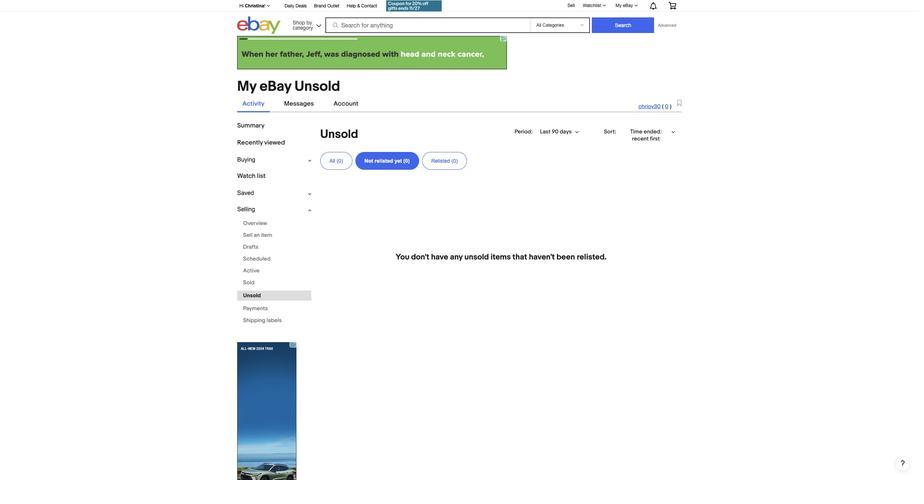 Task type: describe. For each thing, give the bounding box(es) containing it.
0
[[666, 103, 669, 110]]

relisted
[[375, 158, 393, 164]]

haven't
[[529, 252, 555, 262]]

all (0) button
[[320, 152, 353, 170]]

you don't have any unsold items that haven't been relisted.
[[396, 252, 607, 262]]

sort:
[[604, 128, 617, 135]]

labels
[[267, 317, 282, 324]]

!
[[264, 3, 266, 9]]

time ended: recent first
[[631, 128, 662, 142]]

list
[[257, 172, 266, 180]]

time
[[631, 128, 643, 135]]

recent
[[633, 135, 649, 142]]

1 vertical spatial unsold
[[320, 127, 358, 142]]

active
[[243, 267, 260, 274]]

watch list link
[[237, 172, 266, 180]]

(0) for all (0)
[[337, 158, 343, 164]]

&
[[358, 3, 360, 9]]

shipping
[[243, 317, 266, 324]]

make unsold your my ebay homepage image
[[678, 100, 682, 107]]

category
[[293, 25, 313, 31]]

buying button
[[237, 156, 312, 163]]

chriov30
[[639, 103, 661, 110]]

watch
[[237, 172, 256, 180]]

1 advertisement region from the top
[[237, 36, 507, 69]]

selling
[[237, 206, 255, 212]]

item
[[261, 232, 272, 239]]

drafts
[[243, 244, 259, 251]]

relisted (0) button
[[422, 152, 467, 170]]

hi
[[240, 3, 244, 9]]

brand outlet link
[[314, 2, 340, 10]]

viewed
[[264, 139, 285, 147]]

my for my ebay
[[616, 3, 622, 8]]

not
[[365, 158, 373, 164]]

sold
[[243, 279, 255, 286]]

summary
[[237, 122, 265, 129]]

2 vertical spatial unsold
[[243, 292, 261, 299]]

any
[[450, 252, 463, 262]]

shop by category
[[293, 19, 313, 31]]

selling button
[[237, 206, 312, 213]]

first
[[650, 135, 660, 142]]

days
[[560, 128, 572, 135]]

recently viewed link
[[237, 139, 285, 147]]

daily
[[285, 3, 295, 9]]

watch list
[[237, 172, 266, 180]]

payments
[[243, 305, 268, 312]]

scheduled
[[243, 256, 271, 263]]

contact
[[362, 3, 377, 9]]

period:
[[515, 128, 533, 135]]

my for my ebay unsold
[[237, 78, 257, 95]]

messages
[[284, 100, 314, 108]]

items
[[491, 252, 511, 262]]

hi christina !
[[240, 3, 266, 9]]

summary link
[[237, 122, 265, 129]]

Search for anything text field
[[327, 18, 529, 32]]

activity
[[243, 100, 265, 108]]

brand outlet
[[314, 3, 340, 9]]

last
[[540, 128, 551, 135]]

watchlist link
[[579, 1, 610, 10]]

my ebay
[[616, 3, 633, 8]]

2 advertisement region from the top
[[237, 342, 297, 480]]

saved
[[237, 190, 254, 196]]

relisted (0)
[[432, 158, 458, 164]]

drafts link
[[237, 243, 312, 251]]

not relisted yet (0)
[[365, 158, 410, 164]]

deals
[[296, 3, 307, 9]]

advanced
[[658, 23, 677, 27]]



Task type: vqa. For each thing, say whether or not it's contained in the screenshot.
top My
yes



Task type: locate. For each thing, give the bounding box(es) containing it.
all (0)
[[330, 158, 343, 164]]

ended:
[[644, 128, 662, 135]]

1 horizontal spatial my
[[616, 3, 622, 8]]

sold link
[[237, 279, 312, 287]]

last 90 days
[[540, 128, 572, 135]]

recently
[[237, 139, 263, 147]]

90
[[552, 128, 559, 135]]

1 vertical spatial advertisement region
[[237, 342, 297, 480]]

all
[[330, 158, 335, 164]]

ebay
[[623, 3, 633, 8], [260, 78, 292, 95]]

my inside "link"
[[616, 3, 622, 8]]

you
[[396, 252, 410, 262]]

0 vertical spatial my
[[616, 3, 622, 8]]

None submit
[[592, 17, 655, 33]]

(0) right all
[[337, 158, 343, 164]]

chriov30 link
[[639, 103, 661, 110]]

none submit inside shop by category banner
[[592, 17, 655, 33]]

0 link
[[666, 103, 669, 110]]

brand
[[314, 3, 326, 9]]

shipping labels
[[243, 317, 282, 324]]

unsold up all (0)
[[320, 127, 358, 142]]

(0) right relisted
[[452, 158, 458, 164]]

unsold down sold
[[243, 292, 261, 299]]

ebay for my ebay
[[623, 3, 633, 8]]

0 vertical spatial advertisement region
[[237, 36, 507, 69]]

(0) for relisted (0)
[[452, 158, 458, 164]]

1 horizontal spatial sell
[[568, 3, 575, 8]]

outlet
[[328, 3, 340, 9]]

account
[[334, 100, 359, 108]]

shop by category banner
[[235, 0, 682, 36]]

time ended: recent first button
[[618, 126, 682, 145]]

account navigation
[[235, 0, 682, 13]]

buying
[[237, 156, 255, 163]]

overview
[[243, 220, 267, 227]]

0 vertical spatial unsold
[[295, 78, 340, 95]]

0 horizontal spatial my
[[237, 78, 257, 95]]

my
[[616, 3, 622, 8], [237, 78, 257, 95]]

sell for sell an item
[[243, 232, 253, 239]]

help, opens dialogs image
[[900, 460, 907, 467]]

shop
[[293, 19, 305, 25]]

get an extra 20% off image
[[386, 0, 442, 11]]

that
[[513, 252, 528, 262]]

last 90 days button
[[534, 124, 586, 139]]

ebay inside "link"
[[623, 3, 633, 8]]

relisted.
[[577, 252, 607, 262]]

sell an item link
[[237, 231, 312, 239]]

active link
[[237, 267, 312, 275]]

1 horizontal spatial ebay
[[623, 3, 633, 8]]

unsold
[[465, 252, 489, 262]]

your shopping cart image
[[669, 2, 677, 9]]

sell inside account navigation
[[568, 3, 575, 8]]

christina
[[245, 3, 264, 9]]

my ebay link
[[612, 1, 642, 10]]

relisted
[[432, 158, 450, 164]]

overview link
[[237, 220, 312, 227]]

been
[[557, 252, 575, 262]]

sell link
[[565, 3, 579, 8]]

my right watchlist link
[[616, 3, 622, 8]]

help
[[347, 3, 356, 9]]

sell for sell
[[568, 3, 575, 8]]

by
[[307, 19, 312, 25]]

not relisted yet (0) button
[[355, 152, 419, 170]]

unsold up messages
[[295, 78, 340, 95]]

activity link
[[237, 97, 270, 111]]

advertisement region
[[237, 36, 507, 69], [237, 342, 297, 480]]

unsold link
[[237, 291, 312, 301]]

sell left watchlist
[[568, 3, 575, 8]]

1 vertical spatial my
[[237, 78, 257, 95]]

1 vertical spatial ebay
[[260, 78, 292, 95]]

sell left the an
[[243, 232, 253, 239]]

daily deals
[[285, 3, 307, 9]]

recently viewed
[[237, 139, 285, 147]]

(0) right yet
[[404, 158, 410, 164]]

an
[[254, 232, 260, 239]]

shipping labels link
[[237, 317, 312, 325]]

3 (0) from the left
[[452, 158, 458, 164]]

watchlist
[[583, 3, 602, 8]]

ebay up the activity
[[260, 78, 292, 95]]

advanced link
[[655, 18, 681, 33]]

scheduled link
[[237, 255, 312, 263]]

ebay for my ebay unsold
[[260, 78, 292, 95]]

shop by category button
[[290, 17, 323, 32]]

my ebay unsold
[[237, 78, 340, 95]]

1 (0) from the left
[[337, 158, 343, 164]]

sell an item
[[243, 232, 272, 239]]

2 (0) from the left
[[404, 158, 410, 164]]

2 horizontal spatial (0)
[[452, 158, 458, 164]]

0 horizontal spatial (0)
[[337, 158, 343, 164]]

account link
[[329, 97, 364, 111]]

daily deals link
[[285, 2, 307, 10]]

(0)
[[337, 158, 343, 164], [404, 158, 410, 164], [452, 158, 458, 164]]

1 vertical spatial sell
[[243, 232, 253, 239]]

saved button
[[237, 190, 312, 197]]

0 horizontal spatial sell
[[243, 232, 253, 239]]

payments link
[[237, 305, 312, 313]]

0 horizontal spatial ebay
[[260, 78, 292, 95]]

help & contact link
[[347, 2, 377, 10]]

don't
[[411, 252, 430, 262]]

help & contact
[[347, 3, 377, 9]]

0 vertical spatial ebay
[[623, 3, 633, 8]]

my up the activity
[[237, 78, 257, 95]]

1 horizontal spatial (0)
[[404, 158, 410, 164]]

sell
[[568, 3, 575, 8], [243, 232, 253, 239]]

have
[[431, 252, 449, 262]]

ebay right watchlist link
[[623, 3, 633, 8]]

0 vertical spatial sell
[[568, 3, 575, 8]]



